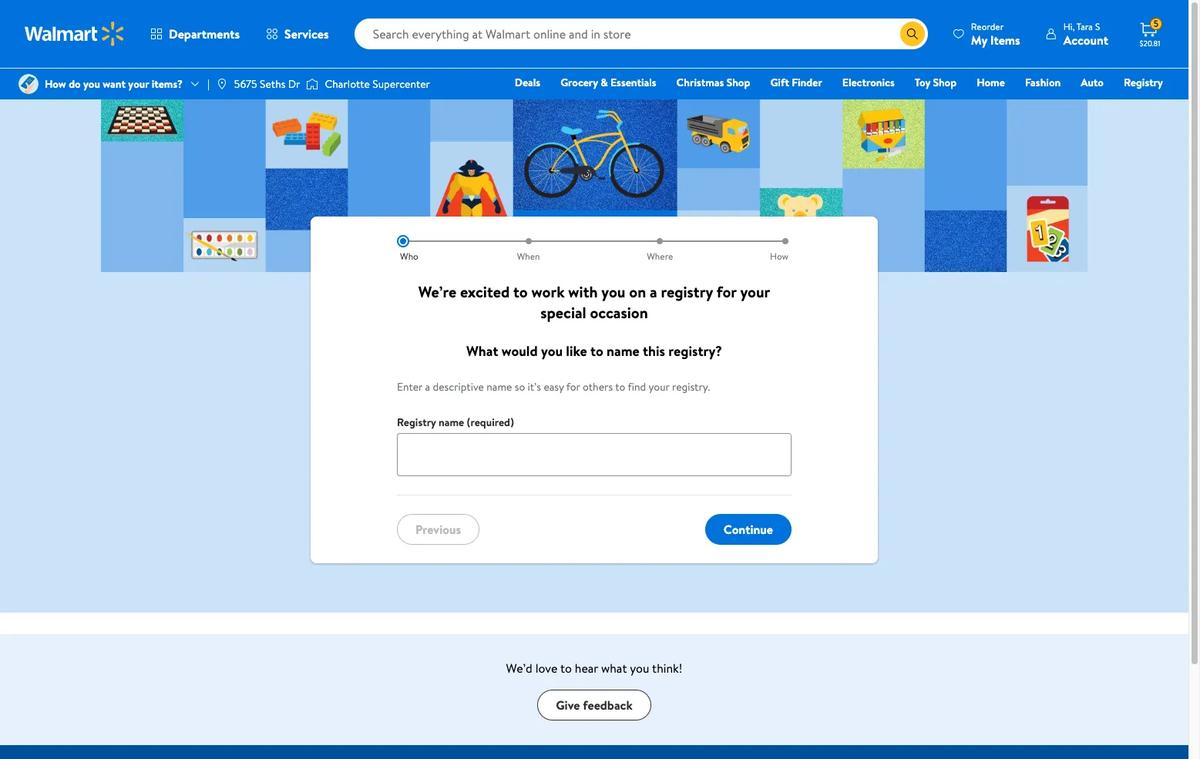 Task type: describe. For each thing, give the bounding box(es) containing it.
give feedback button
[[538, 690, 651, 721]]

seths
[[260, 76, 286, 92]]

auto link
[[1075, 74, 1111, 91]]

how list item
[[726, 235, 792, 263]]

home link
[[970, 74, 1012, 91]]

you right do
[[83, 76, 100, 92]]

registry link
[[1117, 74, 1171, 91]]

we'd
[[506, 660, 533, 677]]

who
[[400, 250, 419, 263]]

services button
[[253, 15, 342, 52]]

on
[[630, 281, 646, 302]]

home
[[977, 75, 1006, 90]]

grocery
[[561, 75, 598, 90]]

fashion
[[1026, 75, 1061, 90]]

5
[[1154, 17, 1159, 30]]

shop for christmas shop
[[727, 75, 751, 90]]

dr
[[288, 76, 300, 92]]

services
[[285, 25, 329, 42]]

items
[[991, 31, 1021, 48]]

auto
[[1081, 75, 1104, 90]]

give
[[556, 697, 580, 714]]

tara
[[1077, 20, 1094, 33]]

fashion link
[[1019, 74, 1068, 91]]

2 vertical spatial your
[[649, 379, 670, 395]]

with
[[569, 281, 598, 302]]

(required)
[[467, 415, 514, 430]]

we'd love to hear what you think!
[[506, 660, 683, 677]]

this
[[643, 342, 666, 361]]

charlotte supercenter
[[325, 76, 430, 92]]

1 horizontal spatial name
[[487, 379, 512, 395]]

what
[[602, 660, 627, 677]]

hear
[[575, 660, 599, 677]]

like
[[566, 342, 587, 361]]

it's
[[528, 379, 541, 395]]

what would you like to name this registry?
[[467, 342, 723, 361]]

occasion
[[590, 302, 648, 323]]

walmart+
[[1118, 96, 1164, 112]]

reorder
[[972, 20, 1004, 33]]

Walmart Site-Wide search field
[[354, 19, 928, 49]]

search icon image
[[907, 28, 919, 40]]

a inside we're excited to work with you on a registry for your special occasion
[[650, 281, 658, 302]]

you inside we're excited to work with you on a registry for your special occasion
[[602, 281, 626, 302]]

previous button
[[397, 514, 480, 545]]

what
[[467, 342, 499, 361]]

5675
[[234, 76, 257, 92]]

we're
[[418, 281, 457, 302]]

when list item
[[463, 235, 595, 263]]

how for how do you want your items?
[[45, 76, 66, 92]]

love
[[536, 660, 558, 677]]

walmart+ link
[[1111, 96, 1171, 113]]

5675 seths dr
[[234, 76, 300, 92]]

would
[[502, 342, 538, 361]]

gift
[[771, 75, 790, 90]]

do
[[69, 76, 81, 92]]

gift finder
[[771, 75, 823, 90]]

departments button
[[137, 15, 253, 52]]

registry for registry name (required)
[[397, 415, 436, 430]]

enter
[[397, 379, 423, 395]]

shop for toy shop
[[933, 75, 957, 90]]

think!
[[653, 660, 683, 677]]

so
[[515, 379, 525, 395]]

0 horizontal spatial your
[[128, 76, 149, 92]]

grocery & essentials link
[[554, 74, 664, 91]]

walmart image
[[25, 22, 125, 46]]

christmas shop link
[[670, 74, 758, 91]]

one
[[1046, 96, 1069, 112]]

where
[[647, 250, 674, 263]]

christmas
[[677, 75, 724, 90]]

continue button
[[706, 514, 792, 545]]

electronics
[[843, 75, 895, 90]]

registry?
[[669, 342, 723, 361]]

gift finder link
[[764, 74, 830, 91]]

when
[[517, 250, 540, 263]]

toy
[[915, 75, 931, 90]]

want
[[103, 76, 126, 92]]

toy shop
[[915, 75, 957, 90]]

to right love
[[561, 660, 572, 677]]



Task type: vqa. For each thing, say whether or not it's contained in the screenshot.
privacy & security
no



Task type: locate. For each thing, give the bounding box(es) containing it.
how do you want your items?
[[45, 76, 183, 92]]

 image for 5675
[[216, 78, 228, 90]]

your down how list item
[[741, 281, 771, 302]]

registry
[[661, 281, 713, 302]]

0 vertical spatial for
[[717, 281, 737, 302]]

list
[[397, 235, 792, 263]]

registry inside registry one debit
[[1124, 75, 1164, 90]]

you
[[83, 76, 100, 92], [602, 281, 626, 302], [541, 342, 563, 361], [630, 660, 650, 677]]

registry for registry one debit
[[1124, 75, 1164, 90]]

we're excited to work with you on a registry for your special occasion
[[418, 281, 771, 323]]

you left "like"
[[541, 342, 563, 361]]

|
[[207, 76, 210, 92]]

how inside list item
[[770, 250, 789, 263]]

your
[[128, 76, 149, 92], [741, 281, 771, 302], [649, 379, 670, 395]]

1 horizontal spatial  image
[[216, 78, 228, 90]]

work
[[532, 281, 565, 302]]

s
[[1096, 20, 1101, 33]]

for right the easy
[[567, 379, 580, 395]]

debit
[[1071, 96, 1098, 112]]

2 vertical spatial name
[[439, 415, 464, 430]]

1 vertical spatial a
[[425, 379, 430, 395]]

1 vertical spatial registry
[[397, 415, 436, 430]]

you left on
[[602, 281, 626, 302]]

others
[[583, 379, 613, 395]]

charlotte
[[325, 76, 370, 92]]

your inside we're excited to work with you on a registry for your special occasion
[[741, 281, 771, 302]]

0 horizontal spatial  image
[[19, 74, 39, 94]]

account
[[1064, 31, 1109, 48]]

you right "what"
[[630, 660, 650, 677]]

$20.81
[[1140, 38, 1161, 49]]

0 horizontal spatial registry
[[397, 415, 436, 430]]

electronics link
[[836, 74, 902, 91]]

registry name (required)
[[397, 415, 514, 430]]

1 horizontal spatial your
[[649, 379, 670, 395]]

0 horizontal spatial for
[[567, 379, 580, 395]]

excited
[[460, 281, 510, 302]]

1 horizontal spatial how
[[770, 250, 789, 263]]

registry
[[1124, 75, 1164, 90], [397, 415, 436, 430]]

0 horizontal spatial name
[[439, 415, 464, 430]]

descriptive
[[433, 379, 484, 395]]

to
[[514, 281, 528, 302], [591, 342, 604, 361], [616, 379, 626, 395], [561, 660, 572, 677]]

find
[[628, 379, 646, 395]]

christmas shop
[[677, 75, 751, 90]]

1 shop from the left
[[727, 75, 751, 90]]

2 horizontal spatial name
[[607, 342, 640, 361]]

Search search field
[[354, 19, 928, 49]]

easy
[[544, 379, 564, 395]]

 image
[[19, 74, 39, 94], [216, 78, 228, 90]]

one debit link
[[1039, 96, 1105, 113]]

2 shop from the left
[[933, 75, 957, 90]]

0 horizontal spatial how
[[45, 76, 66, 92]]

1 vertical spatial your
[[741, 281, 771, 302]]

a
[[650, 281, 658, 302], [425, 379, 430, 395]]

special
[[541, 302, 587, 323]]

essentials
[[611, 75, 657, 90]]

your right want
[[128, 76, 149, 92]]

to left work
[[514, 281, 528, 302]]

2 horizontal spatial your
[[741, 281, 771, 302]]

1 horizontal spatial a
[[650, 281, 658, 302]]

give feedback
[[556, 697, 633, 714]]

 image left do
[[19, 74, 39, 94]]

registry down enter on the left
[[397, 415, 436, 430]]

enter a descriptive name so it's easy for others to find your registry.
[[397, 379, 710, 395]]

1 vertical spatial for
[[567, 379, 580, 395]]

for
[[717, 281, 737, 302], [567, 379, 580, 395]]

registry.
[[672, 379, 710, 395]]

shop right toy
[[933, 75, 957, 90]]

0 vertical spatial a
[[650, 281, 658, 302]]

how for how
[[770, 250, 789, 263]]

to right "like"
[[591, 342, 604, 361]]

 image for how
[[19, 74, 39, 94]]

items?
[[152, 76, 183, 92]]

previous
[[416, 521, 461, 538]]

0 vertical spatial how
[[45, 76, 66, 92]]

who list item
[[397, 235, 463, 263]]

 image
[[306, 76, 319, 92]]

name left so
[[487, 379, 512, 395]]

1 vertical spatial name
[[487, 379, 512, 395]]

hi,
[[1064, 20, 1075, 33]]

1 horizontal spatial for
[[717, 281, 737, 302]]

finder
[[792, 75, 823, 90]]

for right registry
[[717, 281, 737, 302]]

&
[[601, 75, 608, 90]]

where list item
[[595, 235, 726, 263]]

shop
[[727, 75, 751, 90], [933, 75, 957, 90]]

my
[[972, 31, 988, 48]]

hi, tara s account
[[1064, 20, 1109, 48]]

for inside we're excited to work with you on a registry for your special occasion
[[717, 281, 737, 302]]

to inside we're excited to work with you on a registry for your special occasion
[[514, 281, 528, 302]]

1 horizontal spatial registry
[[1124, 75, 1164, 90]]

0 horizontal spatial a
[[425, 379, 430, 395]]

name left this
[[607, 342, 640, 361]]

feedback
[[583, 697, 633, 714]]

name down descriptive
[[439, 415, 464, 430]]

5 $20.81
[[1140, 17, 1161, 49]]

reorder my items
[[972, 20, 1021, 48]]

a right on
[[650, 281, 658, 302]]

supercenter
[[373, 76, 430, 92]]

continue
[[724, 521, 774, 538]]

toy shop link
[[908, 74, 964, 91]]

shop right christmas
[[727, 75, 751, 90]]

registry up walmart+ link
[[1124, 75, 1164, 90]]

Registry name (required) text field
[[397, 433, 792, 477]]

0 vertical spatial registry
[[1124, 75, 1164, 90]]

a right enter on the left
[[425, 379, 430, 395]]

name
[[607, 342, 640, 361], [487, 379, 512, 395], [439, 415, 464, 430]]

grocery & essentials
[[561, 75, 657, 90]]

 image right |
[[216, 78, 228, 90]]

0 horizontal spatial shop
[[727, 75, 751, 90]]

1 vertical spatial how
[[770, 250, 789, 263]]

deals
[[515, 75, 541, 90]]

list containing who
[[397, 235, 792, 263]]

your right find
[[649, 379, 670, 395]]

to left find
[[616, 379, 626, 395]]

deals link
[[508, 74, 548, 91]]

registry one debit
[[1046, 75, 1164, 112]]

departments
[[169, 25, 240, 42]]

0 vertical spatial name
[[607, 342, 640, 361]]

0 vertical spatial your
[[128, 76, 149, 92]]

1 horizontal spatial shop
[[933, 75, 957, 90]]



